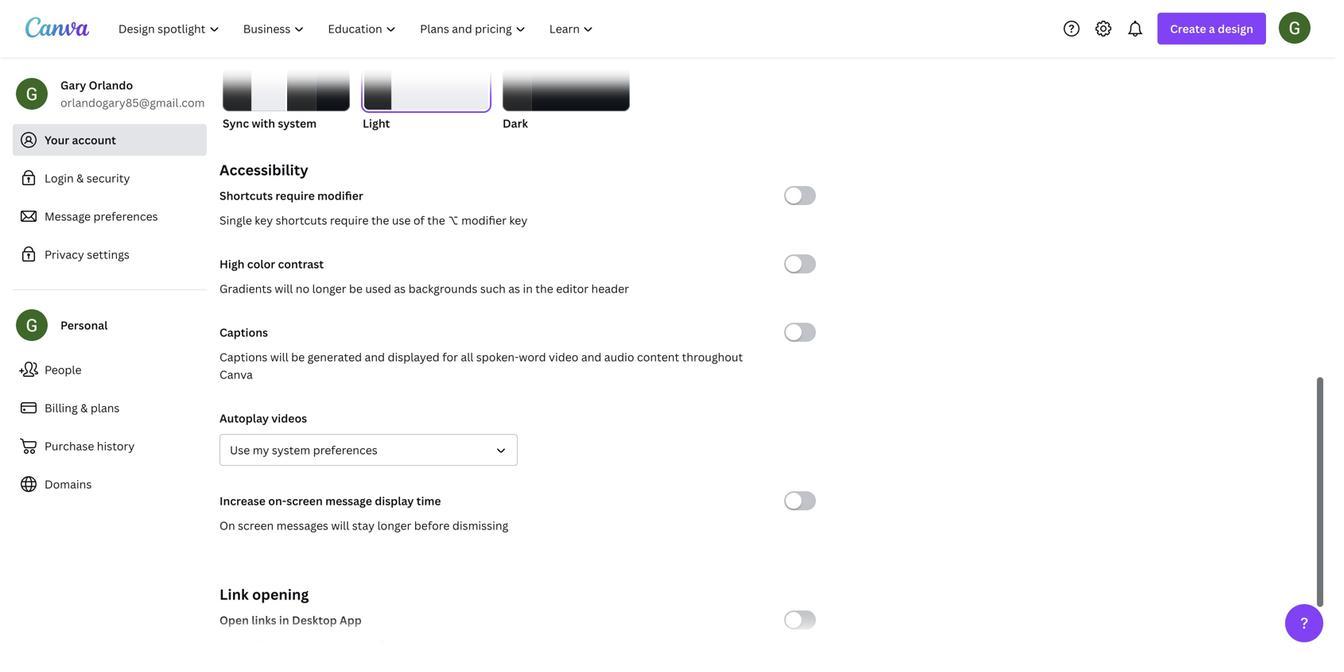 Task type: describe. For each thing, give the bounding box(es) containing it.
history
[[97, 439, 135, 454]]

message
[[45, 209, 91, 224]]

message preferences
[[45, 209, 158, 224]]

privacy settings
[[45, 247, 130, 262]]

editor
[[556, 281, 589, 296]]

1 vertical spatial longer
[[377, 518, 412, 533]]

will for be
[[270, 350, 289, 365]]

1 horizontal spatial in
[[346, 638, 356, 653]]

1 horizontal spatial app
[[426, 638, 448, 653]]

increase on-screen message display time
[[220, 494, 441, 509]]

create a design
[[1170, 21, 1254, 36]]

such
[[480, 281, 506, 296]]

domains
[[45, 477, 92, 492]]

captions for captions
[[220, 325, 268, 340]]

accessibility
[[220, 160, 308, 180]]

1 horizontal spatial of
[[493, 638, 505, 653]]

use
[[392, 213, 411, 228]]

used
[[365, 281, 391, 296]]

your account link
[[13, 124, 207, 156]]

gary orlando image
[[1279, 12, 1311, 44]]

use
[[230, 443, 250, 458]]

0 vertical spatial preferences
[[93, 209, 158, 224]]

1 as from the left
[[394, 281, 406, 296]]

preferences inside button
[[313, 443, 378, 458]]

audio
[[604, 350, 634, 365]]

sync with system
[[223, 116, 317, 131]]

message
[[325, 494, 372, 509]]

0 horizontal spatial longer
[[312, 281, 346, 296]]

opened
[[302, 638, 343, 653]]

0 vertical spatial screen
[[287, 494, 323, 509]]

opening
[[252, 585, 309, 605]]

captions for captions will be generated and displayed for all spoken-word video and audio content throughout canva
[[220, 350, 268, 365]]

throughout
[[682, 350, 743, 365]]

before
[[414, 518, 450, 533]]

billing
[[45, 401, 78, 416]]

gary
[[60, 78, 86, 93]]

content
[[637, 350, 679, 365]]

personal
[[60, 318, 108, 333]]

color
[[247, 257, 275, 272]]

billing & plans link
[[13, 392, 207, 424]]

use my system preferences
[[230, 443, 378, 458]]

generated
[[308, 350, 362, 365]]

link opening
[[220, 585, 309, 605]]

1 key from the left
[[255, 213, 273, 228]]

spoken-
[[476, 350, 519, 365]]

dismissing
[[453, 518, 509, 533]]

video
[[549, 350, 579, 365]]

the left the editor
[[536, 281, 553, 296]]

purchase history link
[[13, 430, 207, 462]]

links for are
[[256, 638, 280, 653]]

no
[[296, 281, 310, 296]]

displayed
[[388, 350, 440, 365]]

shortcuts require modifier
[[220, 188, 363, 203]]

⌥
[[448, 213, 459, 228]]

captions will be generated and displayed for all spoken-word video and audio content throughout canva
[[220, 350, 743, 382]]

are
[[283, 638, 300, 653]]

the left web
[[507, 638, 525, 653]]

gary orlando orlandogary85@gmail.com
[[60, 78, 205, 110]]

purchase
[[45, 439, 94, 454]]

single key shortcuts require the use of the ⌥ modifier key
[[220, 213, 528, 228]]

& for billing
[[80, 401, 88, 416]]

system for my
[[272, 443, 310, 458]]

with
[[252, 116, 275, 131]]

the right opened
[[359, 638, 376, 653]]

web
[[528, 638, 550, 653]]

1 vertical spatial modifier
[[461, 213, 507, 228]]

your account
[[45, 132, 116, 148]]

settings
[[87, 247, 130, 262]]

links for in
[[252, 613, 277, 628]]

& for login
[[76, 171, 84, 186]]

increase
[[220, 494, 266, 509]]

0 vertical spatial in
[[523, 281, 533, 296]]

contrast
[[278, 257, 324, 272]]

billing & plans
[[45, 401, 120, 416]]

display
[[375, 494, 414, 509]]

privacy settings link
[[13, 239, 207, 270]]

be inside captions will be generated and displayed for all spoken-word video and audio content throughout canva
[[291, 350, 305, 365]]

shortcuts
[[276, 213, 327, 228]]

on-
[[268, 494, 287, 509]]

0 horizontal spatial app
[[340, 613, 362, 628]]

1 vertical spatial in
[[279, 613, 289, 628]]

high
[[220, 257, 245, 272]]



Task type: vqa. For each thing, say whether or not it's contained in the screenshot.


Task type: locate. For each thing, give the bounding box(es) containing it.
1 horizontal spatial as
[[509, 281, 520, 296]]

key right single
[[255, 213, 273, 228]]

autoplay videos
[[220, 411, 307, 426]]

0 horizontal spatial of
[[414, 213, 425, 228]]

key right ⌥
[[509, 213, 528, 228]]

system right with
[[278, 116, 317, 131]]

1 horizontal spatial require
[[330, 213, 369, 228]]

preferences up privacy settings link
[[93, 209, 158, 224]]

system inside button
[[272, 443, 310, 458]]

& left plans
[[80, 401, 88, 416]]

1 horizontal spatial key
[[509, 213, 528, 228]]

1 vertical spatial of
[[493, 638, 505, 653]]

1 vertical spatial system
[[272, 443, 310, 458]]

and right video
[[581, 350, 602, 365]]

sync
[[223, 116, 249, 131]]

be left 'generated'
[[291, 350, 305, 365]]

1 horizontal spatial and
[[581, 350, 602, 365]]

domains link
[[13, 469, 207, 500]]

of right instead
[[493, 638, 505, 653]]

your
[[45, 132, 69, 148]]

purchase history
[[45, 439, 135, 454]]

0 horizontal spatial in
[[279, 613, 289, 628]]

videos
[[271, 411, 307, 426]]

0 horizontal spatial and
[[365, 350, 385, 365]]

will left "no"
[[275, 281, 293, 296]]

security
[[87, 171, 130, 186]]

people
[[45, 362, 82, 377]]

0 vertical spatial be
[[349, 281, 363, 296]]

screen down increase
[[238, 518, 274, 533]]

0 vertical spatial system
[[278, 116, 317, 131]]

open links in desktop app
[[220, 613, 362, 628]]

will left 'generated'
[[270, 350, 289, 365]]

the left ⌥
[[427, 213, 445, 228]]

stay
[[352, 518, 375, 533]]

as
[[394, 281, 406, 296], [509, 281, 520, 296]]

1 vertical spatial links
[[256, 638, 280, 653]]

0 vertical spatial app
[[340, 613, 362, 628]]

0 horizontal spatial as
[[394, 281, 406, 296]]

shortcuts
[[220, 188, 273, 203]]

in
[[523, 281, 533, 296], [279, 613, 289, 628], [346, 638, 356, 653]]

0 vertical spatial &
[[76, 171, 84, 186]]

as right the used
[[394, 281, 406, 296]]

longer right "no"
[[312, 281, 346, 296]]

Use my system preferences button
[[220, 434, 518, 466]]

links
[[252, 613, 277, 628], [256, 638, 280, 653]]

& right the login
[[76, 171, 84, 186]]

Sync with system button
[[223, 40, 350, 132]]

screen up messages
[[287, 494, 323, 509]]

high color contrast
[[220, 257, 324, 272]]

orlandogary85@gmail.com
[[60, 95, 205, 110]]

0 horizontal spatial be
[[291, 350, 305, 365]]

1 horizontal spatial longer
[[377, 518, 412, 533]]

0 horizontal spatial screen
[[238, 518, 274, 533]]

0 horizontal spatial require
[[276, 188, 315, 203]]

all
[[461, 350, 474, 365]]

backgrounds
[[409, 281, 478, 296]]

system for with
[[278, 116, 317, 131]]

1 horizontal spatial modifier
[[461, 213, 507, 228]]

2 vertical spatial in
[[346, 638, 356, 653]]

links down link opening
[[252, 613, 277, 628]]

Light button
[[363, 40, 490, 132]]

of right use
[[414, 213, 425, 228]]

captions inside captions will be generated and displayed for all spoken-word video and audio content throughout canva
[[220, 350, 268, 365]]

1 vertical spatial desktop
[[379, 638, 424, 653]]

2 horizontal spatial in
[[523, 281, 533, 296]]

&
[[76, 171, 84, 186], [80, 401, 88, 416]]

Dark button
[[503, 40, 630, 132]]

modifier
[[317, 188, 363, 203], [461, 213, 507, 228]]

modifier right ⌥
[[461, 213, 507, 228]]

canva inside captions will be generated and displayed for all spoken-word video and audio content throughout canva
[[220, 367, 253, 382]]

people link
[[13, 354, 207, 386]]

0 vertical spatial of
[[414, 213, 425, 228]]

1 and from the left
[[365, 350, 385, 365]]

1 vertical spatial captions
[[220, 350, 268, 365]]

header
[[591, 281, 629, 296]]

0 horizontal spatial desktop
[[292, 613, 337, 628]]

single
[[220, 213, 252, 228]]

0 vertical spatial desktop
[[292, 613, 337, 628]]

desktop up opened
[[292, 613, 337, 628]]

the left use
[[371, 213, 389, 228]]

1 vertical spatial &
[[80, 401, 88, 416]]

captions
[[220, 325, 268, 340], [220, 350, 268, 365]]

will
[[275, 281, 293, 296], [270, 350, 289, 365], [331, 518, 349, 533]]

gradients will no longer be used as backgrounds such as in the editor header
[[220, 281, 629, 296]]

instead
[[451, 638, 491, 653]]

plans
[[91, 401, 120, 416]]

1 vertical spatial app
[[426, 638, 448, 653]]

0 horizontal spatial preferences
[[93, 209, 158, 224]]

login
[[45, 171, 74, 186]]

will left stay
[[331, 518, 349, 533]]

be left the used
[[349, 281, 363, 296]]

system inside button
[[278, 116, 317, 131]]

require right shortcuts
[[330, 213, 369, 228]]

the
[[371, 213, 389, 228], [427, 213, 445, 228], [536, 281, 553, 296], [359, 638, 376, 653], [507, 638, 525, 653]]

app left instead
[[426, 638, 448, 653]]

0 vertical spatial will
[[275, 281, 293, 296]]

0 vertical spatial modifier
[[317, 188, 363, 203]]

2 and from the left
[[581, 350, 602, 365]]

app up opened
[[340, 613, 362, 628]]

design
[[1218, 21, 1254, 36]]

links left "are"
[[256, 638, 280, 653]]

my
[[253, 443, 269, 458]]

login & security
[[45, 171, 130, 186]]

canva
[[220, 367, 253, 382], [220, 638, 253, 653]]

desktop left instead
[[379, 638, 424, 653]]

login & security link
[[13, 162, 207, 194]]

canva down open
[[220, 638, 253, 653]]

on screen messages will stay longer before dismissing
[[220, 518, 509, 533]]

in right such
[[523, 281, 533, 296]]

0 vertical spatial require
[[276, 188, 315, 203]]

1 captions from the top
[[220, 325, 268, 340]]

longer down display
[[377, 518, 412, 533]]

account
[[72, 132, 116, 148]]

app
[[340, 613, 362, 628], [426, 638, 448, 653]]

captions down gradients on the top left
[[220, 325, 268, 340]]

0 horizontal spatial key
[[255, 213, 273, 228]]

longer
[[312, 281, 346, 296], [377, 518, 412, 533]]

and left displayed
[[365, 350, 385, 365]]

time
[[417, 494, 441, 509]]

1 horizontal spatial preferences
[[313, 443, 378, 458]]

browser.
[[553, 638, 599, 653]]

1 vertical spatial require
[[330, 213, 369, 228]]

in up "are"
[[279, 613, 289, 628]]

open
[[220, 613, 249, 628]]

1 canva from the top
[[220, 367, 253, 382]]

desktop
[[292, 613, 337, 628], [379, 638, 424, 653]]

in right opened
[[346, 638, 356, 653]]

2 as from the left
[[509, 281, 520, 296]]

will for no
[[275, 281, 293, 296]]

1 vertical spatial preferences
[[313, 443, 378, 458]]

1 horizontal spatial be
[[349, 281, 363, 296]]

1 horizontal spatial desktop
[[379, 638, 424, 653]]

0 vertical spatial canva
[[220, 367, 253, 382]]

0 vertical spatial links
[[252, 613, 277, 628]]

2 key from the left
[[509, 213, 528, 228]]

autoplay
[[220, 411, 269, 426]]

top level navigation element
[[108, 13, 607, 45]]

0 vertical spatial longer
[[312, 281, 346, 296]]

link
[[220, 585, 249, 605]]

key
[[255, 213, 273, 228], [509, 213, 528, 228]]

word
[[519, 350, 546, 365]]

dark
[[503, 116, 528, 131]]

captions up autoplay on the left of page
[[220, 350, 268, 365]]

on
[[220, 518, 235, 533]]

modifier up single key shortcuts require the use of the ⌥ modifier key
[[317, 188, 363, 203]]

canva up autoplay on the left of page
[[220, 367, 253, 382]]

light
[[363, 116, 390, 131]]

1 vertical spatial canva
[[220, 638, 253, 653]]

message preferences link
[[13, 200, 207, 232]]

canva links are opened in the desktop app instead of the web browser.
[[220, 638, 599, 653]]

of
[[414, 213, 425, 228], [493, 638, 505, 653]]

for
[[442, 350, 458, 365]]

will inside captions will be generated and displayed for all spoken-word video and audio content throughout canva
[[270, 350, 289, 365]]

1 vertical spatial be
[[291, 350, 305, 365]]

privacy
[[45, 247, 84, 262]]

2 vertical spatial will
[[331, 518, 349, 533]]

& inside 'link'
[[80, 401, 88, 416]]

0 horizontal spatial modifier
[[317, 188, 363, 203]]

preferences up message
[[313, 443, 378, 458]]

1 horizontal spatial screen
[[287, 494, 323, 509]]

and
[[365, 350, 385, 365], [581, 350, 602, 365]]

create
[[1170, 21, 1207, 36]]

system right 'my' on the bottom left of page
[[272, 443, 310, 458]]

a
[[1209, 21, 1216, 36]]

1 vertical spatial will
[[270, 350, 289, 365]]

gradients
[[220, 281, 272, 296]]

messages
[[277, 518, 328, 533]]

require up shortcuts
[[276, 188, 315, 203]]

as right such
[[509, 281, 520, 296]]

0 vertical spatial captions
[[220, 325, 268, 340]]

2 canva from the top
[[220, 638, 253, 653]]

1 vertical spatial screen
[[238, 518, 274, 533]]

create a design button
[[1158, 13, 1266, 45]]

2 captions from the top
[[220, 350, 268, 365]]

orlando
[[89, 78, 133, 93]]



